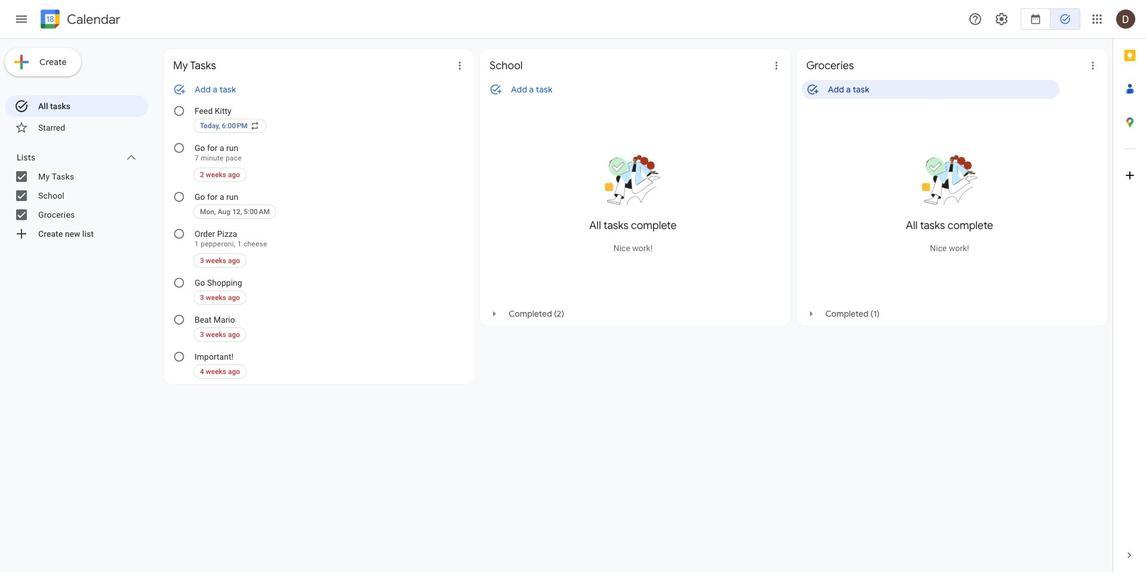 Task type: vqa. For each thing, say whether or not it's contained in the screenshot.
Label for primary time zone. "text field"
no



Task type: describe. For each thing, give the bounding box(es) containing it.
support menu image
[[969, 12, 983, 26]]

tasks sidebar image
[[14, 12, 29, 26]]



Task type: locate. For each thing, give the bounding box(es) containing it.
heading inside calendar element
[[64, 12, 121, 27]]

calendar element
[[38, 7, 121, 33]]

heading
[[64, 12, 121, 27]]

settings menu image
[[995, 12, 1009, 26]]

tab list
[[1114, 39, 1146, 539]]



